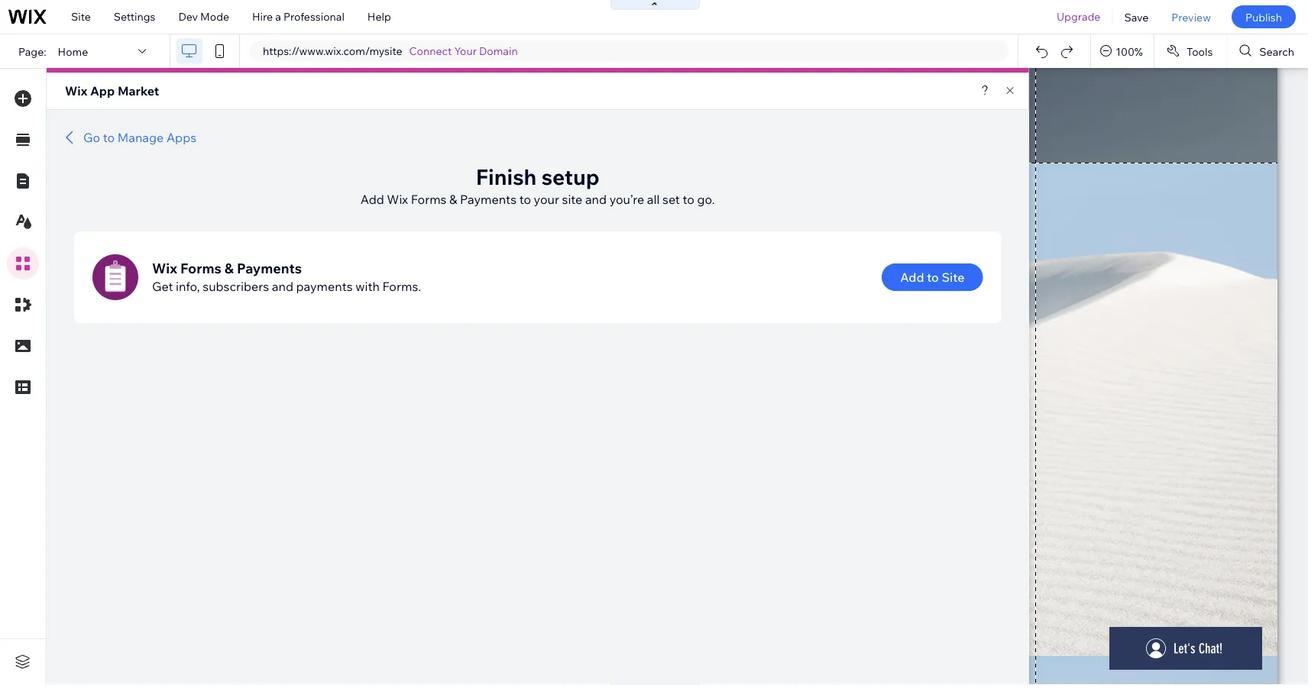 Task type: describe. For each thing, give the bounding box(es) containing it.
upgrade
[[1057, 10, 1101, 23]]

payments inside wix forms & payments get info, subscribers and payments with forms.
[[237, 259, 302, 277]]

dev
[[178, 10, 198, 23]]

with
[[356, 279, 380, 294]]

preview button
[[1161, 0, 1223, 34]]

market
[[118, 83, 159, 99]]

and inside wix forms & payments get info, subscribers and payments with forms.
[[272, 279, 293, 294]]

setup
[[542, 163, 600, 190]]

add to site button
[[882, 264, 983, 291]]

you're
[[610, 192, 645, 207]]

https://www.wix.com/mysite connect your domain
[[263, 44, 518, 58]]

search button
[[1228, 34, 1309, 68]]

mode
[[200, 10, 229, 23]]

manage
[[118, 130, 164, 145]]

add to site
[[901, 270, 965, 285]]

home
[[58, 45, 88, 58]]

all
[[647, 192, 660, 207]]

professional
[[284, 10, 345, 23]]

payments
[[296, 279, 353, 294]]

subscribers
[[203, 279, 269, 294]]

publish
[[1246, 10, 1283, 24]]

forms.
[[383, 279, 421, 294]]

app
[[90, 83, 115, 99]]

to inside 'button'
[[103, 130, 115, 145]]

search
[[1260, 45, 1295, 58]]

hire a professional
[[252, 10, 345, 23]]

wix app market
[[65, 83, 159, 99]]

finish
[[476, 163, 537, 190]]

help
[[368, 10, 391, 23]]

a
[[275, 10, 281, 23]]

go
[[83, 130, 100, 145]]

wix forms & payments get info, subscribers and payments with forms.
[[152, 259, 421, 294]]

save button
[[1113, 0, 1161, 34]]



Task type: vqa. For each thing, say whether or not it's contained in the screenshot.
THE BUT
no



Task type: locate. For each thing, give the bounding box(es) containing it.
1 vertical spatial add
[[901, 270, 925, 285]]

wix
[[65, 83, 87, 99], [387, 192, 408, 207], [152, 259, 177, 277]]

apps
[[167, 130, 197, 145]]

domain
[[479, 44, 518, 58]]

1 horizontal spatial site
[[942, 270, 965, 285]]

2 vertical spatial wix
[[152, 259, 177, 277]]

payments inside finish setup add wix forms & payments to your site and you're all set to go.
[[460, 192, 517, 207]]

0 vertical spatial forms
[[411, 192, 447, 207]]

wix for &
[[152, 259, 177, 277]]

0 horizontal spatial wix
[[65, 83, 87, 99]]

wix inside finish setup add wix forms & payments to your site and you're all set to go.
[[387, 192, 408, 207]]

0 vertical spatial and
[[585, 192, 607, 207]]

site
[[562, 192, 583, 207]]

0 horizontal spatial and
[[272, 279, 293, 294]]

2 horizontal spatial wix
[[387, 192, 408, 207]]

1 vertical spatial &
[[225, 259, 234, 277]]

0 horizontal spatial site
[[71, 10, 91, 23]]

finish setup add wix forms & payments to your site and you're all set to go.
[[361, 163, 715, 207]]

0 vertical spatial wix
[[65, 83, 87, 99]]

your
[[454, 44, 477, 58]]

0 vertical spatial add
[[361, 192, 384, 207]]

save
[[1125, 10, 1149, 24]]

and
[[585, 192, 607, 207], [272, 279, 293, 294]]

1 horizontal spatial wix
[[152, 259, 177, 277]]

1 horizontal spatial and
[[585, 192, 607, 207]]

payments up subscribers in the top of the page
[[237, 259, 302, 277]]

0 horizontal spatial forms
[[180, 259, 222, 277]]

1 horizontal spatial add
[[901, 270, 925, 285]]

add
[[361, 192, 384, 207], [901, 270, 925, 285]]

tools
[[1187, 45, 1213, 58]]

1 horizontal spatial payments
[[460, 192, 517, 207]]

&
[[449, 192, 457, 207], [225, 259, 234, 277]]

connect
[[409, 44, 452, 58]]

go to manage apps button
[[60, 128, 197, 147]]

to
[[103, 130, 115, 145], [519, 192, 531, 207], [683, 192, 695, 207], [927, 270, 939, 285]]

hire
[[252, 10, 273, 23]]

1 vertical spatial payments
[[237, 259, 302, 277]]

& inside finish setup add wix forms & payments to your site and you're all set to go.
[[449, 192, 457, 207]]

add inside finish setup add wix forms & payments to your site and you're all set to go.
[[361, 192, 384, 207]]

your
[[534, 192, 559, 207]]

site
[[71, 10, 91, 23], [942, 270, 965, 285]]

publish button
[[1232, 5, 1296, 28]]

preview
[[1172, 10, 1211, 24]]

0 horizontal spatial &
[[225, 259, 234, 277]]

forms
[[411, 192, 447, 207], [180, 259, 222, 277]]

0 horizontal spatial add
[[361, 192, 384, 207]]

forms inside wix forms & payments get info, subscribers and payments with forms.
[[180, 259, 222, 277]]

site inside button
[[942, 270, 965, 285]]

and inside finish setup add wix forms & payments to your site and you're all set to go.
[[585, 192, 607, 207]]

1 vertical spatial site
[[942, 270, 965, 285]]

set
[[663, 192, 680, 207]]

100% button
[[1092, 34, 1154, 68]]

go to manage apps
[[83, 130, 197, 145]]

and left payments
[[272, 279, 293, 294]]

0 vertical spatial site
[[71, 10, 91, 23]]

payments down 'finish'
[[460, 192, 517, 207]]

add inside button
[[901, 270, 925, 285]]

payments
[[460, 192, 517, 207], [237, 259, 302, 277]]

get
[[152, 279, 173, 294]]

1 horizontal spatial forms
[[411, 192, 447, 207]]

dev mode
[[178, 10, 229, 23]]

forms inside finish setup add wix forms & payments to your site and you're all set to go.
[[411, 192, 447, 207]]

tools button
[[1155, 34, 1227, 68]]

100%
[[1116, 45, 1143, 58]]

and right site
[[585, 192, 607, 207]]

info,
[[176, 279, 200, 294]]

0 vertical spatial &
[[449, 192, 457, 207]]

1 vertical spatial forms
[[180, 259, 222, 277]]

& inside wix forms & payments get info, subscribers and payments with forms.
[[225, 259, 234, 277]]

1 horizontal spatial &
[[449, 192, 457, 207]]

wix for market
[[65, 83, 87, 99]]

https://www.wix.com/mysite
[[263, 44, 402, 58]]

1 vertical spatial wix
[[387, 192, 408, 207]]

wix inside wix forms & payments get info, subscribers and payments with forms.
[[152, 259, 177, 277]]

to inside button
[[927, 270, 939, 285]]

1 vertical spatial and
[[272, 279, 293, 294]]

0 horizontal spatial payments
[[237, 259, 302, 277]]

settings
[[114, 10, 155, 23]]

go.
[[697, 192, 715, 207]]

0 vertical spatial payments
[[460, 192, 517, 207]]



